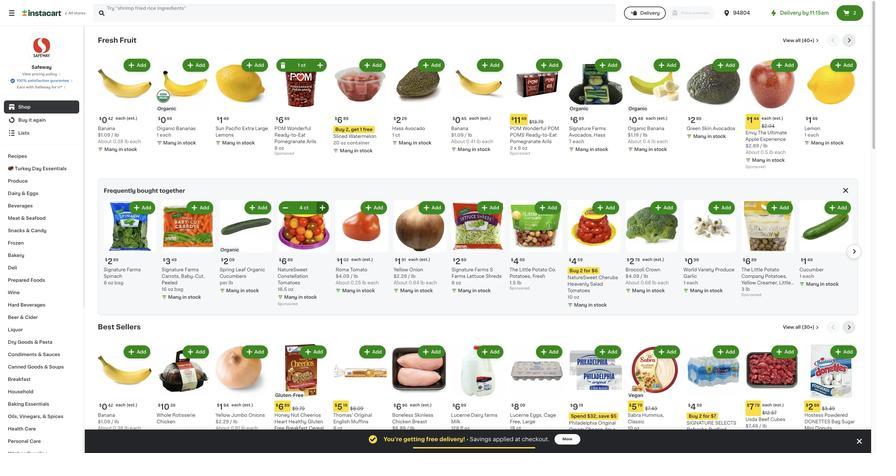 Task type: locate. For each thing, give the bounding box(es) containing it.
6 up constellation
[[282, 258, 287, 265]]

green skin avocados
[[687, 126, 736, 131]]

2 horizontal spatial 10
[[628, 426, 633, 431]]

1 vertical spatial produce
[[715, 268, 735, 272]]

$2.29 down $ 1 91
[[394, 274, 407, 279]]

hass down $ 2 29
[[392, 126, 404, 131]]

$ 2 89 up "spinach"
[[105, 258, 118, 265]]

little for yellow
[[751, 268, 763, 272]]

each (est.)
[[762, 116, 783, 120], [351, 258, 373, 262], [409, 258, 430, 262], [643, 258, 664, 262], [762, 403, 784, 407]]

beverages down dairy & eggs
[[8, 204, 33, 208]]

household link
[[4, 385, 79, 398]]

49 up carrots,
[[171, 258, 177, 262]]

1 vertical spatial 42
[[108, 403, 113, 407]]

1 eat from the left
[[298, 133, 306, 137]]

goods up condiments on the left
[[18, 340, 33, 344]]

$ 6 89 for lucerne dairy farms milk
[[453, 403, 466, 411]]

0 horizontal spatial hass
[[392, 126, 404, 131]]

0 horizontal spatial x
[[514, 146, 517, 150]]

2 horizontal spatial the
[[758, 130, 767, 135]]

5 for 5
[[337, 403, 343, 411]]

0 horizontal spatial lucerne
[[451, 413, 470, 417]]

$0.42 each (estimated) element
[[98, 114, 152, 125], [98, 401, 152, 412]]

sponsored badge image down 0.5
[[746, 165, 766, 169]]

1 down cucumber
[[800, 274, 802, 279]]

10.5
[[805, 432, 814, 437]]

$2.89 original price: $3.49 element
[[805, 401, 858, 412]]

2 ready- from the left
[[526, 133, 543, 137]]

hard
[[8, 303, 19, 307]]

$ 2 89 inside $2.89 original price: $3.49 element
[[806, 403, 819, 411]]

$ 1 49 for each (est.)
[[806, 116, 818, 124]]

0 vertical spatial banana $1.09 / lb about 0.38 lb each
[[98, 126, 141, 144]]

None search field
[[93, 4, 616, 22]]

personal care link
[[4, 435, 79, 447]]

2 arils from the left
[[542, 139, 552, 144]]

79 inside $ 7 79
[[755, 403, 760, 407]]

recipes
[[8, 154, 27, 159]]

0 vertical spatial fresh
[[98, 37, 118, 44]]

all stores link
[[22, 4, 86, 22]]

1 vertical spatial breakfast
[[286, 426, 308, 431]]

chicken for boneless
[[392, 419, 411, 424]]

89 up avocados,
[[579, 117, 584, 121]]

naturesweet down "buy 2 for $6"
[[568, 275, 598, 280]]

and
[[581, 434, 590, 438]]

1 vertical spatial free
[[426, 437, 438, 442]]

potatoes, inside the little potato company potatoes, yellow creamer, little charmers
[[765, 274, 787, 279]]

sponsored badge image inside product group
[[510, 152, 530, 155]]

1 left 84
[[220, 403, 223, 411]]

0 horizontal spatial yellow
[[216, 413, 230, 417]]

x down keto
[[573, 440, 576, 445]]

1 horizontal spatial to-
[[543, 133, 549, 137]]

$ 6 89 up company
[[743, 258, 757, 265]]

1 horizontal spatial 10
[[568, 295, 573, 300]]

0 vertical spatial breakfast
[[8, 377, 31, 382]]

the
[[758, 130, 767, 135], [510, 268, 518, 272], [742, 268, 750, 272]]

$4.09 for 2
[[626, 274, 640, 279]]

1 vertical spatial 3
[[742, 287, 745, 292]]

$ 6 89 up the pom wonderful ready-to-eat pomegranate arils 8 oz
[[276, 116, 290, 124]]

2 horizontal spatial 59
[[697, 403, 702, 407]]

free inside honey nut cheerios heart healthy gluten free breakfast cereal 18.8 oz
[[275, 426, 285, 431]]

79 for 7
[[755, 403, 760, 407]]

$2.89
[[746, 143, 759, 148]]

naturesweet inside naturesweet cherubs heavenly salad tomatoes 10 oz
[[568, 275, 598, 280]]

🦃 turkey day essentials link
[[4, 162, 79, 175]]

$ 0 42 each (est.) for 10
[[99, 403, 137, 411]]

lemon
[[805, 126, 820, 131]]

1 $4.09 from the left
[[336, 274, 350, 279]]

79 inside $ 5 79 $7.49 sabra hummus, classic 10 oz
[[638, 403, 643, 407]]

each inside world variety produce garlic 1 each
[[687, 281, 698, 285]]

lucerne up milk
[[451, 413, 470, 417]]

0 horizontal spatial pomegranate
[[275, 139, 305, 144]]

20
[[333, 140, 340, 145]]

1 vertical spatial tomatoes
[[568, 288, 590, 293]]

1 horizontal spatial $ 4 59
[[569, 258, 583, 265]]

in inside product group
[[182, 295, 187, 300]]

1 vertical spatial goods
[[27, 365, 43, 369]]

chicken inside whole rotisserie chicken
[[157, 419, 175, 424]]

keto
[[569, 434, 580, 438]]

8 inside the pom wonderful ready-to-eat pomegranate arils 8 oz
[[275, 146, 278, 150]]

(40+)
[[802, 38, 815, 43]]

signature inside the signature farms avocados, hass 7 each
[[569, 126, 591, 131]]

produce right variety
[[715, 268, 735, 272]]

0 vertical spatial free
[[363, 127, 373, 132]]

yellow inside yellow jumbo onions $2.29 / lb about 0.81 lb each many in stock
[[216, 413, 230, 417]]

10 inside $ 5 79 $7.49 sabra hummus, classic 10 oz
[[628, 426, 633, 431]]

breakfast up the "household"
[[8, 377, 31, 382]]

6 inside thomas' original english muffins 6 ct
[[333, 426, 337, 431]]

$ 2 89 for signature farms spinach
[[105, 258, 118, 265]]

1 chicken from the left
[[157, 419, 175, 424]]

/ inside boneless skinless chicken breast $6.89 / lb about 1.01 lb each
[[407, 426, 409, 431]]

view for 6
[[783, 325, 794, 330]]

$ inside $ 5 79 $7.49 sabra hummus, classic 10 oz
[[629, 403, 632, 407]]

cucumber
[[800, 268, 824, 272]]

1 vertical spatial large
[[523, 419, 536, 424]]

09 for 2
[[229, 258, 235, 262]]

about inside broccoli crown $4.09 / lb about 0.68 lb each
[[626, 281, 640, 285]]

1 horizontal spatial free
[[426, 437, 438, 442]]

/ inside usda beef cubes $7.49 / lb about 1.04 lb each
[[760, 424, 762, 428]]

dry goods & pasta link
[[4, 336, 79, 348]]

Search field
[[94, 5, 615, 22]]

0 vertical spatial bag
[[114, 281, 123, 285]]

1 horizontal spatial breakfast
[[286, 426, 308, 431]]

original down save
[[598, 421, 616, 425]]

$ 2 89 up the signature farms s farms lettuce shreds 8 oz
[[453, 258, 467, 265]]

large
[[255, 126, 268, 131], [523, 419, 536, 424]]

2 potatoes, from the left
[[765, 274, 787, 279]]

1 horizontal spatial ready-
[[526, 133, 543, 137]]

about inside roma tomato $4.09 / lb about 0.25 lb each
[[336, 281, 350, 285]]

care for personal care
[[30, 439, 41, 444]]

pom right extra at the top left
[[275, 126, 286, 131]]

2 all from the top
[[796, 325, 801, 330]]

to- inside the pom wonderful ready-to-eat pomegranate arils 8 oz
[[291, 133, 298, 137]]

sliced
[[333, 134, 348, 138]]

potato up creamer,
[[764, 268, 779, 272]]

1 horizontal spatial yellow
[[394, 268, 408, 272]]

pom wonderful pom poms ready-to-eat pomegranate arils 2 x 8 oz
[[510, 126, 559, 150]]

$7.49 up hummus,
[[645, 406, 658, 411]]

1 horizontal spatial lucerne
[[510, 413, 529, 417]]

1 horizontal spatial $4.09
[[626, 274, 640, 279]]

0 horizontal spatial the
[[510, 268, 518, 272]]

(est.) inside $ 0 45 each (est.)
[[480, 116, 491, 120]]

1 banana $1.09 / lb about 0.38 lb each from the top
[[98, 126, 141, 144]]

1 horizontal spatial $7.49
[[746, 424, 758, 428]]

1 pom from the left
[[275, 126, 286, 131]]

$ inside $ 1 44
[[747, 117, 750, 121]]

wonderful for eat
[[287, 126, 311, 131]]

item carousel region
[[98, 34, 858, 173], [95, 197, 862, 312], [98, 321, 858, 453]]

dairy left farms
[[471, 413, 483, 417]]

each (est.) up $2.04
[[762, 116, 783, 120]]

59 for buy 2 for $6
[[578, 258, 583, 262]]

hass inside hass avocado 1 ct
[[392, 126, 404, 131]]

organic down $ 0 69
[[157, 126, 175, 131]]

42 for 0
[[108, 117, 113, 121]]

ct right 18
[[516, 426, 521, 431]]

1 vertical spatial all
[[796, 325, 801, 330]]

philadelphia
[[569, 421, 597, 425]]

arils
[[307, 139, 316, 144], [542, 139, 552, 144]]

89 up "green"
[[696, 117, 702, 121]]

100% satisfaction guarantee button
[[10, 77, 73, 83]]

potato left co.
[[532, 268, 547, 272]]

2 eat from the left
[[549, 133, 557, 137]]

2 wonderful from the left
[[523, 126, 547, 131]]

2 $0.42 each (estimated) element from the top
[[98, 401, 152, 412]]

frozen link
[[4, 237, 79, 249]]

2 $4.09 from the left
[[626, 274, 640, 279]]

original inside philadelphia original cream cheese, for a keto and low carb lifestyle
[[598, 421, 616, 425]]

0 vertical spatial beverages
[[8, 204, 33, 208]]

increment quantity of naturesweet constellation tomatoes image
[[319, 204, 327, 212]]

7 down avocados,
[[569, 139, 572, 144]]

$ 1 49 for 2
[[801, 258, 813, 265]]

for left u®
[[51, 85, 57, 89]]

product group containing 9
[[569, 344, 623, 453]]

0 horizontal spatial bag
[[114, 281, 123, 285]]

19 for 9
[[579, 403, 583, 407]]

2 pom from the left
[[510, 126, 522, 131]]

cheese,
[[585, 427, 604, 432]]

oz inside signature farms spinach 8 oz bag
[[108, 281, 113, 285]]

crown
[[646, 268, 661, 272]]

1 vertical spatial banana $1.09 / lb about 0.38 lb each
[[98, 413, 141, 431]]

sponsored badge image down classic
[[628, 432, 648, 436]]

the for the little potato co. potatoes, fresh 1.5 lb
[[510, 268, 518, 272]]

safeway inside the earn with safeway for u® link
[[35, 85, 51, 89]]

sponsored badge image down 16.5
[[278, 302, 297, 306]]

buy up "signature"
[[689, 414, 698, 418]]

2,
[[346, 127, 350, 132]]

main content
[[85, 26, 871, 453]]

5 up sabra
[[632, 403, 637, 411]]

2 lucerne from the left
[[510, 413, 529, 417]]

$ inside $ 8 09
[[511, 403, 514, 407]]

89 down gluten-free
[[284, 403, 290, 407]]

to- inside pom wonderful pom poms ready-to-eat pomegranate arils 2 x 8 oz
[[543, 133, 549, 137]]

45
[[461, 117, 467, 121]]

1 horizontal spatial wonderful
[[523, 126, 547, 131]]

2 pomegranate from the left
[[510, 139, 541, 144]]

6 up avocados,
[[573, 116, 578, 124]]

dry goods & pasta
[[8, 340, 52, 344]]

$ 6 89 up milk
[[453, 403, 466, 411]]

dairy
[[8, 191, 21, 196], [471, 413, 483, 417]]

$ 0 99
[[685, 258, 699, 265]]

(est.) inside $1.91 each (estimated) element
[[419, 258, 430, 262]]

about inside usda beef cubes $7.49 / lb about 1.04 lb each
[[746, 430, 760, 435]]

0 vertical spatial naturesweet
[[278, 268, 308, 272]]

sponsored badge image
[[275, 152, 294, 155], [510, 152, 530, 155], [746, 165, 766, 169], [510, 287, 529, 290], [742, 293, 761, 297], [278, 302, 297, 306], [628, 432, 648, 436]]

product group containing 10
[[157, 344, 210, 425]]

0 vertical spatial 3
[[166, 258, 171, 265]]

arils inside the pom wonderful ready-to-eat pomegranate arils 8 oz
[[307, 139, 316, 144]]

beverages inside 'link'
[[8, 204, 33, 208]]

1 19 from the left
[[343, 403, 348, 407]]

again
[[33, 118, 46, 122]]

0 horizontal spatial chicken
[[157, 419, 175, 424]]

1 to- from the left
[[291, 133, 298, 137]]

original for cheese,
[[598, 421, 616, 425]]

wine
[[8, 290, 20, 295]]

$ 8 09
[[511, 403, 525, 411]]

safeway logo image
[[27, 34, 56, 63]]

$4.09 inside roma tomato $4.09 / lb about 0.25 lb each
[[336, 274, 350, 279]]

$ inside $ 7 79
[[747, 403, 750, 407]]

bag inside the 'signature farms carrots, baby-cut, peeled 16 oz bag'
[[174, 287, 183, 292]]

pomegranate inside pom wonderful pom poms ready-to-eat pomegranate arils 2 x 8 oz
[[510, 139, 541, 144]]

sponsored badge image for 16.5 oz
[[278, 302, 297, 306]]

& left sauces
[[38, 352, 42, 357]]

safeway link
[[27, 34, 56, 70]]

buy 2 for $6
[[570, 269, 598, 273]]

each (est.) inside $1.44 each (estimated) original price: $2.04 element
[[762, 116, 783, 120]]

mini
[[805, 426, 814, 431]]

09 for 8
[[520, 403, 525, 407]]

health care
[[8, 427, 36, 431]]

1 vertical spatial original
[[598, 421, 616, 425]]

1 arils from the left
[[307, 139, 316, 144]]

0 horizontal spatial $ 4 59
[[511, 258, 525, 265]]

each inside boneless skinless chicken breast $6.89 / lb about 1.01 lb each
[[422, 432, 433, 437]]

1 vertical spatial 10
[[161, 403, 170, 411]]

the inside the little potato company potatoes, yellow creamer, little charmers
[[742, 268, 750, 272]]

49 for lemon 1 each
[[813, 117, 818, 121]]

each inside lemon 1 each
[[808, 133, 819, 137]]

decrement quantity of naturesweet constellation tomatoes image
[[282, 204, 289, 212]]

signature inside the 'signature farms carrots, baby-cut, peeled 16 oz bag'
[[162, 268, 184, 272]]

2 banana $1.09 / lb about 0.38 lb each from the top
[[98, 413, 141, 431]]

79 for 5
[[638, 403, 643, 407]]

0 vertical spatial large
[[255, 126, 268, 131]]

2 42 from the top
[[108, 403, 113, 407]]

soups
[[49, 365, 64, 369]]

0 horizontal spatial 5
[[337, 403, 343, 411]]

/ inside yellow jumbo onions $2.29 / lb about 0.81 lb each many in stock
[[230, 419, 232, 424]]

5 inside $ 5 79 $7.49 sabra hummus, classic 10 oz
[[632, 403, 637, 411]]

organic inside organic banana $1.19 / lb about 0.4 lb each
[[628, 126, 646, 131]]

10 down classic
[[628, 426, 633, 431]]

1 horizontal spatial 59
[[578, 258, 583, 262]]

$ 4 59 for buy 2 for $6
[[569, 258, 583, 265]]

frozen
[[8, 241, 24, 245]]

1 42 from the top
[[108, 117, 113, 121]]

2 chicken from the left
[[392, 419, 411, 424]]

$0.48 each (estimated) element
[[628, 114, 682, 125]]

signature up lettuce
[[452, 268, 474, 272]]

1 lucerne from the left
[[451, 413, 470, 417]]

59 up the little potato co. potatoes, fresh 1.5 lb at bottom right
[[520, 258, 525, 262]]

ready-
[[275, 133, 291, 137], [526, 133, 543, 137]]

0 horizontal spatial eat
[[298, 133, 306, 137]]

1 vertical spatial dairy
[[471, 413, 483, 417]]

0 vertical spatial 0.38
[[113, 139, 123, 144]]

1 5 from the left
[[337, 403, 343, 411]]

essentials up oils, vinegars, & spices
[[25, 402, 49, 406]]

0 horizontal spatial 3
[[166, 258, 171, 265]]

variety
[[698, 268, 714, 272]]

safeway up "view pricing policy" link on the top left of page
[[32, 65, 52, 69]]

5 up thomas'
[[337, 403, 343, 411]]

original for muffins
[[354, 413, 372, 417]]

signature
[[687, 421, 714, 425]]

free inside treatment tracker modal dialog
[[426, 437, 438, 442]]

0 horizontal spatial potatoes,
[[510, 274, 532, 279]]

garlic
[[684, 274, 697, 279]]

$ 6 89 up honey
[[276, 403, 290, 411]]

farms inside the signature farms avocados, hass 7 each
[[592, 126, 606, 131]]

0 horizontal spatial 09
[[229, 258, 235, 262]]

1 potatoes, from the left
[[510, 274, 532, 279]]

pom inside the pom wonderful ready-to-eat pomegranate arils 8 oz
[[275, 126, 286, 131]]

2 5 from the left
[[632, 403, 637, 411]]

1 horizontal spatial chicken
[[392, 419, 411, 424]]

89 up "lucerne dairy farms milk 128 fl oz"
[[461, 403, 466, 407]]

0 vertical spatial essentials
[[43, 166, 67, 171]]

$ inside $ 1 84 each (est.)
[[217, 403, 220, 407]]

chicken
[[157, 419, 175, 424], [392, 419, 411, 424]]

sliced watermelon 20 oz container
[[333, 134, 376, 145]]

shop link
[[4, 100, 79, 113]]

$2.29 down 84
[[216, 419, 229, 424]]

10 down heavenly
[[568, 295, 573, 300]]

2 horizontal spatial yellow
[[742, 281, 756, 285]]

each inside $ 0 45 each (est.)
[[469, 116, 479, 120]]

$5.79 original price: $7.49 element
[[628, 401, 682, 412]]

view pricing policy
[[22, 72, 57, 76]]

6
[[278, 116, 284, 124], [337, 116, 343, 124], [573, 116, 578, 124], [282, 258, 287, 265], [746, 258, 751, 265], [278, 403, 284, 411], [455, 403, 460, 411], [396, 403, 402, 411], [333, 426, 337, 431]]

1 0.38 from the top
[[113, 139, 123, 144]]

x down poms
[[514, 146, 517, 150]]

1 vertical spatial naturesweet
[[568, 275, 598, 280]]

1 horizontal spatial large
[[523, 419, 536, 424]]

$7.49 for beef
[[746, 424, 758, 428]]

world
[[684, 268, 697, 272]]

together
[[159, 188, 185, 193]]

4 up the buy 2 for $7
[[691, 403, 696, 411]]

for
[[51, 85, 57, 89], [584, 269, 591, 273], [703, 414, 710, 418], [605, 427, 612, 432]]

& left pasta
[[34, 340, 38, 344]]

buy up sliced
[[335, 127, 345, 132]]

0 horizontal spatial delivery
[[640, 11, 660, 15]]

1 $0.42 each (estimated) element from the top
[[98, 114, 152, 125]]

&
[[22, 191, 25, 196], [21, 216, 25, 220], [26, 228, 30, 233], [20, 315, 24, 320], [34, 340, 38, 344], [38, 352, 42, 357], [44, 365, 48, 369], [43, 414, 46, 419]]

1 potato from the left
[[532, 268, 547, 272]]

goods inside 'link'
[[27, 365, 43, 369]]

boneless
[[392, 413, 414, 417]]

0 vertical spatial 7
[[569, 139, 572, 144]]

0 horizontal spatial potato
[[532, 268, 547, 272]]

$1.02 each (estimated) element
[[336, 255, 388, 267]]

section
[[95, 178, 862, 316]]

oz inside "lucerne dairy farms milk 128 fl oz"
[[465, 426, 470, 431]]

(est.) inside $2.78 each (estimated) element
[[654, 258, 664, 262]]

heart
[[275, 419, 287, 424]]

1 vertical spatial x
[[573, 440, 576, 445]]

s
[[490, 268, 493, 272]]

2 to- from the left
[[543, 133, 549, 137]]

1 horizontal spatial pom
[[510, 126, 522, 131]]

89 up constellation
[[288, 258, 293, 262]]

yellow inside the little potato company potatoes, yellow creamer, little charmers
[[742, 281, 756, 285]]

view left the (40+)
[[783, 38, 794, 43]]

7 inside the signature farms avocados, hass 7 each
[[569, 139, 572, 144]]

signature for 3
[[162, 268, 184, 272]]

envy
[[746, 130, 757, 135]]

getting
[[404, 437, 425, 442]]

1 horizontal spatial x
[[573, 440, 576, 445]]

product group containing 7
[[746, 344, 799, 436]]

signature up carrots,
[[162, 268, 184, 272]]

little inside the little potato co. potatoes, fresh 1.5 lb
[[519, 268, 531, 272]]

2 vertical spatial view
[[783, 325, 794, 330]]

$ 4 59 up the buy 2 for $7
[[688, 403, 702, 411]]

1 vertical spatial yellow
[[742, 281, 756, 285]]

0 vertical spatial goods
[[18, 340, 33, 344]]

sponsored badge image down poms
[[510, 152, 530, 155]]

1 79 from the left
[[638, 403, 643, 407]]

$4.09 inside broccoli crown $4.09 / lb about 0.68 lb each
[[626, 274, 640, 279]]

product group
[[98, 57, 152, 154], [157, 57, 210, 147], [216, 57, 269, 147], [275, 57, 328, 157], [333, 57, 387, 155], [392, 57, 446, 147], [451, 57, 505, 154], [510, 57, 564, 157], [569, 57, 623, 154], [628, 57, 682, 154], [687, 57, 741, 141], [746, 57, 799, 170], [805, 57, 858, 147], [104, 200, 156, 286], [162, 200, 214, 302], [220, 200, 272, 295], [278, 200, 330, 308], [336, 200, 388, 295], [394, 200, 446, 295], [452, 200, 505, 295], [510, 200, 563, 292], [568, 200, 621, 310], [626, 200, 679, 295], [684, 200, 737, 295], [742, 200, 795, 299], [800, 200, 853, 289], [98, 344, 152, 441], [157, 344, 210, 425], [216, 344, 269, 441], [275, 344, 328, 453], [333, 344, 387, 446], [392, 344, 446, 438], [451, 344, 505, 431], [510, 344, 564, 432], [569, 344, 623, 453], [628, 344, 682, 437], [687, 344, 741, 453], [746, 344, 799, 436], [805, 344, 858, 438]]

potato for co.
[[532, 268, 547, 272]]

pom down $11.49 original price: $13.79 element
[[548, 126, 559, 131]]

1
[[298, 63, 300, 68], [750, 116, 753, 124], [220, 116, 223, 124], [809, 116, 812, 124], [360, 127, 362, 132], [157, 133, 159, 137], [392, 133, 394, 137], [805, 133, 807, 137], [340, 258, 343, 265], [398, 258, 401, 265], [804, 258, 807, 265], [800, 274, 802, 279], [684, 281, 686, 285], [220, 403, 223, 411]]

$1.44 each (estimated) original price: $2.04 element
[[746, 114, 799, 129]]

0 horizontal spatial arils
[[307, 139, 316, 144]]

$ 1 91
[[395, 258, 406, 265]]

section containing 2
[[95, 178, 862, 316]]

5 for sabra hummus, classic
[[632, 403, 637, 411]]

naturesweet for heavenly
[[568, 275, 598, 280]]

1 horizontal spatial 09
[[520, 403, 525, 407]]

buy 2, get 1 free
[[335, 127, 373, 132]]

0 horizontal spatial tomatoes
[[278, 281, 300, 285]]

79 down vegan
[[638, 403, 643, 407]]

0 vertical spatial $2.29
[[394, 274, 407, 279]]

each inside yellow jumbo onions $2.29 / lb about 0.81 lb each many in stock
[[247, 426, 258, 431]]

1 horizontal spatial original
[[598, 421, 616, 425]]

potato
[[532, 268, 547, 272], [764, 268, 779, 272]]

large down eggs,
[[523, 419, 536, 424]]

0 horizontal spatial produce
[[8, 179, 28, 183]]

muffins
[[351, 419, 369, 424]]

49 up cucumber
[[808, 258, 813, 262]]

$ 2 89 for signature farms s farms lettuce shreds
[[453, 258, 467, 265]]

1 horizontal spatial fresh
[[533, 274, 545, 279]]

/
[[111, 133, 113, 137], [465, 133, 467, 137], [640, 133, 642, 137], [760, 143, 762, 148], [351, 274, 353, 279], [408, 274, 410, 279], [641, 274, 643, 279], [111, 419, 113, 424], [230, 419, 232, 424], [760, 424, 762, 428], [407, 426, 409, 431]]

1 horizontal spatial hass
[[594, 133, 606, 137]]

0 vertical spatial $0.42 each (estimated) element
[[98, 114, 152, 125]]

2 $ 0 42 each (est.) from the top
[[99, 403, 137, 411]]

sponsored badge image for 2 x 8 oz
[[510, 152, 530, 155]]

1 vertical spatial hass
[[594, 133, 606, 137]]

wine link
[[4, 286, 79, 299]]

2 vertical spatial item carousel region
[[98, 321, 858, 453]]

0 vertical spatial yellow
[[394, 268, 408, 272]]

89 for signature farms s farms lettuce shreds
[[461, 258, 467, 262]]

89 for the little potato company potatoes, yellow creamer, little charmers
[[752, 258, 757, 262]]

0 vertical spatial all
[[796, 38, 801, 43]]

free right getting
[[426, 437, 438, 442]]

(est.) inside $ 0 48 each (est.)
[[657, 116, 668, 120]]

2 79 from the left
[[755, 403, 760, 407]]

sponsored badge image down 1.5
[[510, 287, 529, 290]]

0 horizontal spatial $4.09
[[336, 274, 350, 279]]

19 inside "$ 9 19"
[[579, 403, 583, 407]]

$ 0 42 each (est.) for 0
[[99, 116, 137, 124]]

& left eggs
[[22, 191, 25, 196]]

1 vertical spatial beverages
[[20, 303, 45, 307]]

wonderful inside pom wonderful pom poms ready-to-eat pomegranate arils 2 x 8 oz
[[523, 126, 547, 131]]

1 horizontal spatial pomegranate
[[510, 139, 541, 144]]

condiments & sauces link
[[4, 348, 79, 361]]

0 vertical spatial 42
[[108, 117, 113, 121]]

7 up usda
[[750, 403, 754, 411]]

09 inside $ 2 09
[[229, 258, 235, 262]]

1 $ 0 42 each (est.) from the top
[[99, 116, 137, 124]]

$ 1 44
[[747, 116, 759, 124]]

0 horizontal spatial 7
[[569, 139, 572, 144]]

nut
[[291, 413, 299, 417]]

produce link
[[4, 175, 79, 187]]

1 all from the top
[[796, 38, 801, 43]]

$ 6 89 up constellation
[[279, 258, 293, 265]]

yellow up 3 lb
[[742, 281, 756, 285]]

& left soups
[[44, 365, 48, 369]]

1 inside world variety produce garlic 1 each
[[684, 281, 686, 285]]

sellers
[[116, 324, 141, 331]]

each inside the signature farms avocados, hass 7 each
[[573, 139, 584, 144]]

each (est.) for $ 1 91
[[409, 258, 430, 262]]

buy left it
[[18, 118, 28, 122]]

canned goods & soups
[[8, 365, 64, 369]]

$1.09 inside the banana $1.09 / lb about 0.41 lb each
[[451, 133, 464, 137]]

84
[[224, 403, 229, 407]]

1 pomegranate from the left
[[275, 139, 305, 144]]

1 horizontal spatial dairy
[[471, 413, 483, 417]]

$13.79
[[529, 120, 544, 124]]

/ inside envy the ultimate apple experience $2.89 / lb about 0.5 lb each
[[760, 143, 762, 148]]

2 19 from the left
[[579, 403, 583, 407]]

goods
[[18, 340, 33, 344], [27, 365, 43, 369]]

thomas'
[[333, 413, 353, 417]]

$0.45 each (estimated) element
[[451, 114, 505, 125]]

1 vertical spatial $0.42 each (estimated) element
[[98, 401, 152, 412]]

each (est.) for $ 1 02
[[351, 258, 373, 262]]

/ inside yellow onion $2.29 / lb about 0.84 lb each
[[408, 274, 410, 279]]

ct left increment quantity of naturesweet constellation tomatoes image
[[304, 205, 309, 210]]

1 wonderful from the left
[[287, 126, 311, 131]]

39
[[170, 403, 175, 407]]

$ 2 78
[[627, 258, 640, 265]]

1 horizontal spatial potato
[[764, 268, 779, 272]]

$ 4 59 up the little potato co. potatoes, fresh 1.5 lb at bottom right
[[511, 258, 525, 265]]

0 horizontal spatial 59
[[520, 258, 525, 262]]

oz inside the 'signature farms carrots, baby-cut, peeled 16 oz bag'
[[168, 287, 173, 292]]

little left co.
[[519, 268, 531, 272]]

free
[[363, 127, 373, 132], [426, 437, 438, 442]]

$ 6 89 up avocados,
[[570, 116, 584, 124]]

(est.)
[[127, 116, 137, 120], [480, 116, 491, 120], [657, 116, 668, 120], [773, 116, 783, 120], [362, 258, 373, 262], [419, 258, 430, 262], [654, 258, 664, 262], [127, 403, 137, 407], [773, 403, 784, 407], [242, 403, 253, 407], [421, 403, 432, 407]]

little up company
[[751, 268, 763, 272]]

lucerne for 8
[[510, 413, 529, 417]]

produce down turkey
[[8, 179, 28, 183]]

essentials right day
[[43, 166, 67, 171]]

for inside philadelphia original cream cheese, for a keto and low carb lifestyle
[[605, 427, 612, 432]]

89 up "spinach"
[[113, 258, 118, 262]]

world variety produce garlic 1 each
[[684, 268, 735, 285]]

pom up poms
[[510, 126, 522, 131]]

organic up $ 2 09
[[220, 248, 239, 252]]

1 ready- from the left
[[275, 133, 291, 137]]

1 vertical spatial 09
[[520, 403, 525, 407]]

sponsored badge image down the pom wonderful ready-to-eat pomegranate arils 8 oz
[[275, 152, 294, 155]]

0 horizontal spatial 10
[[161, 403, 170, 411]]

dry
[[8, 340, 16, 344]]

organic up 69
[[157, 106, 176, 111]]

signature inside signature farms spinach 8 oz bag
[[104, 268, 126, 272]]

$7.49 down usda
[[746, 424, 758, 428]]

treatment tracker modal dialog
[[85, 430, 871, 453]]

$6.89 original price: $9.79 element
[[275, 401, 328, 412]]

chicken down "whole"
[[157, 419, 175, 424]]

for left a
[[605, 427, 612, 432]]

bag down "spinach"
[[114, 281, 123, 285]]

tomatoes inside the naturesweet constellation tomatoes 16.5 oz
[[278, 281, 300, 285]]

buy for buy it again
[[18, 118, 28, 122]]

0 horizontal spatial large
[[255, 126, 268, 131]]

yellow down 84
[[216, 413, 230, 417]]

care down vinegars,
[[25, 427, 36, 431]]

naturesweet up constellation
[[278, 268, 308, 272]]

2 0.38 from the top
[[113, 426, 123, 431]]

little for fresh
[[519, 268, 531, 272]]

1 vertical spatial $2.29
[[216, 419, 229, 424]]

$ 1 02
[[337, 258, 349, 265]]

2 potato from the left
[[764, 268, 779, 272]]

organic up $1.19
[[628, 126, 646, 131]]

stock
[[713, 134, 726, 138], [183, 140, 196, 145], [242, 140, 255, 145], [419, 140, 432, 145], [831, 140, 844, 145], [124, 147, 137, 152], [477, 147, 491, 152], [595, 147, 608, 152], [654, 147, 667, 152], [360, 148, 373, 153], [772, 158, 785, 162], [826, 282, 839, 286], [246, 288, 259, 293], [362, 288, 375, 293], [420, 288, 433, 293], [652, 288, 665, 293], [710, 288, 723, 293], [478, 288, 491, 293], [188, 295, 201, 300], [304, 295, 317, 300], [594, 303, 607, 307], [124, 434, 137, 438], [360, 434, 373, 438], [242, 434, 255, 438]]

0 horizontal spatial free
[[275, 426, 285, 431]]

buy for buy 2 for $7
[[689, 414, 698, 418]]

honey
[[275, 413, 290, 417]]

10
[[568, 295, 573, 300], [161, 403, 170, 411], [628, 426, 633, 431]]

0 vertical spatial safeway
[[32, 65, 52, 69]]

fresh inside the little potato co. potatoes, fresh 1.5 lb
[[533, 274, 545, 279]]

about inside organic banana $1.19 / lb about 0.4 lb each
[[628, 139, 642, 144]]

$7.49 for 5
[[645, 406, 658, 411]]

99
[[694, 258, 699, 262]]

yellow for $2.29
[[394, 268, 408, 272]]

$ 6 89
[[276, 116, 290, 124], [335, 116, 349, 124], [570, 116, 584, 124], [279, 258, 293, 265], [743, 258, 757, 265], [276, 403, 290, 411], [453, 403, 466, 411]]



Task type: vqa. For each thing, say whether or not it's contained in the screenshot.


Task type: describe. For each thing, give the bounding box(es) containing it.
beef
[[759, 417, 770, 422]]

banana for $0.42 each (estimated) element related to 0
[[98, 126, 115, 131]]

buy for buy 2 for $6
[[570, 269, 579, 273]]

avocados,
[[569, 133, 593, 137]]

farms inside signature farms spinach 8 oz bag
[[127, 268, 141, 272]]

eat inside pom wonderful pom poms ready-to-eat pomegranate arils 2 x 8 oz
[[549, 133, 557, 137]]

for left $7
[[703, 414, 710, 418]]

/ inside roma tomato $4.09 / lb about 0.25 lb each
[[351, 274, 353, 279]]

10 inside product group
[[161, 403, 170, 411]]

fl
[[460, 426, 463, 431]]

stock inside product group
[[188, 295, 201, 300]]

0 vertical spatial item carousel region
[[98, 34, 858, 173]]

(est.) inside $1.02 each (estimated) element
[[362, 258, 373, 262]]

donettes
[[805, 419, 831, 424]]

49 inside $ 11 49
[[521, 117, 527, 121]]

1 inside the "cucumber 1 each"
[[800, 274, 802, 279]]

78
[[635, 258, 640, 262]]

x inside pom wonderful pom poms ready-to-eat pomegranate arils 2 x 8 oz
[[514, 146, 517, 150]]

19 for 5
[[343, 403, 348, 407]]

$5.19 original price: $6.09 element
[[333, 401, 387, 412]]

lb inside the little potato co. potatoes, fresh 1.5 lb
[[517, 281, 522, 285]]

each (est.) for $ 1 44
[[762, 116, 783, 120]]

🦃 turkey day essentials
[[8, 166, 67, 171]]

$ inside $ 6 96 each (est.)
[[394, 403, 396, 407]]

carrots,
[[162, 274, 180, 279]]

sugar
[[842, 419, 855, 424]]

ct inside hass avocado 1 ct
[[395, 133, 400, 137]]

$ inside $ 11 49
[[511, 117, 514, 121]]

delivery!
[[440, 437, 465, 442]]

$ 2 89 for green skin avocados
[[688, 116, 702, 124]]

large inside sun pacific extra large lemons
[[255, 126, 268, 131]]

$2.78 each (estimated) element
[[626, 255, 679, 267]]

1 inside hass avocado 1 ct
[[392, 133, 394, 137]]

89 for naturesweet constellation tomatoes
[[288, 258, 293, 262]]

it
[[29, 118, 32, 122]]

89 for pom wonderful ready-to-eat pomegranate arils
[[284, 117, 290, 121]]

1 left 44
[[750, 116, 753, 124]]

product group containing 11
[[510, 57, 564, 157]]

0 vertical spatial produce
[[8, 179, 28, 183]]

1.04
[[761, 430, 770, 435]]

$6.09
[[350, 406, 364, 411]]

0.81
[[231, 426, 240, 431]]

1 up cucumber
[[804, 258, 807, 265]]

earn with safeway for u® link
[[17, 85, 66, 90]]

6 up company
[[746, 258, 751, 265]]

chicken for whole
[[157, 419, 175, 424]]

delivery by 11:15am link
[[770, 9, 829, 17]]

delivery for delivery by 11:15am
[[780, 10, 801, 15]]

prepared foods link
[[4, 274, 79, 286]]

organic up 48
[[629, 106, 647, 111]]

8 inside pom wonderful pom poms ready-to-eat pomegranate arils 2 x 8 oz
[[518, 146, 521, 150]]

for left $6
[[584, 269, 591, 273]]

$ inside $ 1 91
[[395, 258, 398, 262]]

ct left increment quantity of pom wonderful ready-to-eat pomegranate arils icon
[[301, 63, 306, 68]]

best sellers
[[98, 324, 141, 331]]

$ inside $ 2 78
[[627, 258, 630, 262]]

$ 6 89 for pom wonderful ready-to-eat pomegranate arils
[[276, 116, 290, 124]]

pom for pom wonderful pom poms ready-to-eat pomegranate arils 2 x 8 oz
[[510, 126, 522, 131]]

bag
[[832, 419, 841, 424]]

tomatoes inside naturesweet cherubs heavenly salad tomatoes 10 oz
[[568, 288, 590, 293]]

2 inside button
[[854, 11, 857, 15]]

6 up milk
[[455, 403, 460, 411]]

cereal
[[309, 426, 324, 431]]

6 up honey
[[278, 403, 284, 411]]

$ 6 89 for the little potato company potatoes, yellow creamer, little charmers
[[743, 258, 757, 265]]

stock inside yellow jumbo onions $2.29 / lb about 0.81 lb each many in stock
[[242, 434, 255, 438]]

each inside the banana $1.09 / lb about 0.41 lb each
[[482, 139, 493, 144]]

view all (30+)
[[783, 325, 815, 330]]

3 pom from the left
[[548, 126, 559, 131]]

remove pom wonderful ready-to-eat pomegranate arils image
[[279, 61, 287, 69]]

6 up sliced
[[337, 116, 343, 124]]

candy
[[31, 228, 46, 233]]

$ inside $ 0 69
[[158, 117, 161, 121]]

all for 7
[[796, 325, 801, 330]]

sabra
[[628, 413, 641, 417]]

goods for dry
[[18, 340, 33, 344]]

$ inside $ 2 29
[[394, 117, 396, 121]]

29
[[402, 117, 407, 121]]

produce inside world variety produce garlic 1 each
[[715, 268, 735, 272]]

each (est.) for $ 7 79
[[762, 403, 784, 407]]

8 inside the signature farms s farms lettuce shreds 8 oz
[[452, 281, 455, 285]]

$ inside $ 2 09
[[221, 258, 224, 262]]

service type group
[[624, 7, 715, 20]]

4 right decrement quantity of naturesweet constellation tomatoes icon
[[300, 205, 303, 210]]

$ 6 89 for naturesweet constellation tomatoes
[[279, 258, 293, 265]]

purified
[[709, 427, 727, 432]]

7 inside $7.79 each (estimated) original price: $12.57 element
[[750, 403, 754, 411]]

hard beverages link
[[4, 299, 79, 311]]

bakery
[[8, 253, 24, 258]]

dairy inside "lucerne dairy farms milk 128 fl oz"
[[471, 413, 483, 417]]

banana $1.09 / lb about 0.38 lb each for 0
[[98, 126, 141, 144]]

condiments & sauces
[[8, 352, 60, 357]]

each inside envy the ultimate apple experience $2.89 / lb about 0.5 lb each
[[775, 150, 786, 154]]

guarantee
[[50, 79, 69, 83]]

the for the little potato company potatoes, yellow creamer, little charmers
[[742, 268, 750, 272]]

signature selects refreshe purified drinking water
[[687, 421, 737, 438]]

beer
[[8, 315, 19, 320]]

main content containing 0
[[85, 26, 871, 453]]

1 horizontal spatial 3
[[742, 287, 745, 292]]

$11.49 original price: $13.79 element
[[510, 114, 564, 125]]

89 up hostess on the bottom right
[[814, 403, 819, 407]]

each (est.) for $ 2 78
[[643, 258, 664, 262]]

signature farms carrots, baby-cut, peeled 16 oz bag
[[162, 268, 205, 292]]

increment quantity of pom wonderful ready-to-eat pomegranate arils image
[[316, 61, 324, 69]]

$1.91 each (estimated) element
[[394, 255, 446, 267]]

about inside yellow onion $2.29 / lb about 0.84 lb each
[[394, 281, 408, 285]]

delivery by 11:15am
[[780, 10, 829, 15]]

sponsored badge image for 8 oz
[[275, 152, 294, 155]]

$ 6 89 inside "$6.89 original price: $9.79" element
[[276, 403, 290, 411]]

view all (30+) button
[[781, 321, 822, 334]]

4 ct
[[300, 205, 309, 210]]

prepared foods
[[8, 278, 45, 282]]

lemons
[[216, 133, 234, 137]]

each inside usda beef cubes $7.49 / lb about 1.04 lb each
[[777, 430, 788, 435]]

condiments
[[8, 352, 37, 357]]

sponsored badge image for 1.5 lb
[[510, 287, 529, 290]]

oz inside pom wonderful pom poms ready-to-eat pomegranate arils 2 x 8 oz
[[522, 146, 528, 150]]

49 for cucumber 1 each
[[808, 258, 813, 262]]

16
[[162, 287, 167, 292]]

& right "meat"
[[21, 216, 25, 220]]

pom for pom wonderful ready-to-eat pomegranate arils 8 oz
[[275, 126, 286, 131]]

$ 1 49 up 'sun'
[[217, 116, 229, 124]]

water
[[707, 434, 721, 438]]

89 for green skin avocados
[[696, 117, 702, 121]]

/ inside organic banana $1.19 / lb about 0.4 lb each
[[640, 133, 642, 137]]

beverages link
[[4, 200, 79, 212]]

deli
[[8, 265, 17, 270]]

farms for 2
[[475, 268, 489, 272]]

delivery for delivery
[[640, 11, 660, 15]]

89 for signature farms spinach
[[113, 258, 118, 262]]

onion
[[409, 268, 423, 272]]

banana for $0.45 each (estimated) element
[[451, 126, 468, 131]]

$6
[[592, 269, 598, 273]]

essentials inside 'link'
[[43, 166, 67, 171]]

container
[[347, 140, 370, 145]]

$ inside $ 0 45 each (est.)
[[453, 117, 455, 121]]

item carousel region containing 2
[[95, 197, 862, 312]]

$0.42 each (estimated) element for 10
[[98, 401, 152, 412]]

0.38 for 0
[[113, 139, 123, 144]]

section inside main content
[[95, 178, 862, 316]]

meat
[[8, 216, 20, 220]]

hostess
[[805, 413, 824, 417]]

ultimate
[[768, 130, 787, 135]]

spinach
[[104, 274, 122, 279]]

10 inside naturesweet cherubs heavenly salad tomatoes 10 oz
[[568, 295, 573, 300]]

$ 4 59 for buy 2 for $7
[[688, 403, 702, 411]]

a
[[613, 427, 616, 432]]

organic up avocados,
[[570, 106, 589, 111]]

89 for lucerne dairy farms milk
[[461, 403, 466, 407]]

oz inside the signature farms s farms lettuce shreds 8 oz
[[456, 281, 461, 285]]

low
[[591, 434, 600, 438]]

oz inside the hostess powdered donettes bag sugar mini donuts 10.5 oz
[[815, 432, 821, 437]]

lucerne dairy farms milk 128 fl oz
[[451, 413, 498, 431]]

all for 1
[[796, 38, 801, 43]]

view for each (est.)
[[783, 38, 794, 43]]

oz inside $ 5 79 $7.49 sabra hummus, classic 10 oz
[[634, 426, 640, 431]]

1 left 02 on the bottom left of page
[[340, 258, 343, 265]]

policy
[[46, 72, 57, 76]]

lemon 1 each
[[805, 126, 820, 137]]

& left candy
[[26, 228, 30, 233]]

1 inside organic bananas 1 each
[[157, 133, 159, 137]]

each inside yellow onion $2.29 / lb about 0.84 lb each
[[426, 281, 437, 285]]

$ inside $ 5 19
[[335, 403, 337, 407]]

frequently bought together
[[104, 188, 185, 193]]

/ inside broccoli crown $4.09 / lb about 0.68 lb each
[[641, 274, 643, 279]]

/ inside the banana $1.09 / lb about 0.41 lb each
[[465, 133, 467, 137]]

yellow for onions
[[216, 413, 230, 417]]

1 vertical spatial view
[[22, 72, 31, 76]]

$1.09 for each (est.)
[[98, 419, 110, 424]]

each inside $ 0 48 each (est.)
[[646, 116, 656, 120]]

1 left 91
[[398, 258, 401, 265]]

breakfast link
[[4, 373, 79, 385]]

4 up 1.5
[[514, 258, 519, 265]]

hass inside the signature farms avocados, hass 7 each
[[594, 133, 606, 137]]

usda beef cubes $7.49 / lb about 1.04 lb each
[[746, 417, 788, 435]]

$1.09 for 1
[[98, 133, 110, 137]]

sponsored badge image for 10 oz
[[628, 432, 648, 436]]

potatoes, for little
[[765, 274, 787, 279]]

cherubs
[[599, 275, 618, 280]]

organic inside the spring leaf organic cucumbers per lb
[[247, 268, 265, 272]]

powdered
[[825, 413, 848, 417]]

$ 6 89 for signature farms avocados, hass
[[570, 116, 584, 124]]

$6.96 each (estimated) element
[[392, 401, 446, 412]]

1 right get
[[360, 127, 362, 132]]

$ inside $ 0 48 each (est.)
[[629, 117, 632, 121]]

drinking
[[687, 434, 706, 438]]

goods for canned
[[27, 365, 43, 369]]

product group containing 3
[[162, 200, 214, 302]]

pom wonderful ready-to-eat pomegranate arils 8 oz
[[275, 126, 316, 150]]

fruit
[[120, 37, 137, 44]]

49 up 'sun'
[[224, 117, 229, 121]]

view pricing policy link
[[22, 72, 61, 77]]

89 up 2,
[[343, 117, 349, 121]]

instacart logo image
[[22, 9, 61, 17]]

beer & cider link
[[4, 311, 79, 324]]

🦃
[[8, 166, 14, 171]]

yellow jumbo onions $2.29 / lb about 0.81 lb each many in stock
[[216, 413, 265, 438]]

buy for buy 2, get 1 free
[[335, 127, 345, 132]]

$ inside $ 0 99
[[685, 258, 688, 262]]

100%
[[17, 79, 27, 83]]

$0.42 each (estimated) element for 0
[[98, 114, 152, 125]]

signature for 2
[[452, 268, 474, 272]]

8 inside signature farms spinach 8 oz bag
[[104, 281, 107, 285]]

$2.29 inside yellow onion $2.29 / lb about 0.84 lb each
[[394, 274, 407, 279]]

roma tomato $4.09 / lb about 0.25 lb each
[[336, 268, 379, 285]]

(30+)
[[802, 325, 815, 330]]

potatoes, for lb
[[510, 274, 532, 279]]

$2.29 inside yellow jumbo onions $2.29 / lb about 0.81 lb each many in stock
[[216, 419, 229, 424]]

4 up "buy 2 for $6"
[[572, 258, 577, 265]]

farms for 3
[[185, 268, 199, 272]]

bag inside signature farms spinach 8 oz bag
[[114, 281, 123, 285]]

wonderful for ready-
[[523, 126, 547, 131]]

each inside organic bananas 1 each
[[160, 133, 171, 137]]

extra
[[242, 126, 254, 131]]

6 up the pom wonderful ready-to-eat pomegranate arils 8 oz
[[278, 116, 284, 124]]

experience
[[760, 137, 786, 141]]

ct inside section
[[304, 205, 309, 210]]

lucerne for 6
[[451, 413, 470, 417]]

1 up lemon
[[809, 116, 812, 124]]

$ 6 89 up 2,
[[335, 116, 349, 124]]

(est.) inside $7.79 each (estimated) original price: $12.57 element
[[773, 403, 784, 407]]

breakfast inside honey nut cheerios heart healthy gluten free breakfast cereal 18.8 oz
[[286, 426, 308, 431]]

0.41
[[466, 139, 476, 144]]

2 inside pom wonderful pom poms ready-to-eat pomegranate arils 2 x 8 oz
[[510, 146, 513, 150]]

about inside yellow jumbo onions $2.29 / lb about 0.81 lb each many in stock
[[216, 426, 230, 431]]

(est.) inside $ 1 84 each (est.)
[[242, 403, 253, 407]]

you're getting free delivery!
[[384, 437, 465, 442]]

1 ct
[[298, 63, 306, 68]]

1 vertical spatial essentials
[[25, 402, 49, 406]]

large inside lucerne eggs, cage free, large 18 ct
[[523, 419, 536, 424]]

oz inside honey nut cheerios heart healthy gluten free breakfast cereal 18.8 oz
[[285, 432, 291, 437]]

$7.79 each (estimated) original price: $12.57 element
[[746, 401, 799, 416]]

care for health care
[[25, 427, 36, 431]]

49 for signature farms carrots, baby-cut, peeled 16 oz bag
[[171, 258, 177, 262]]

signature for 6
[[569, 126, 591, 131]]

91
[[402, 258, 406, 262]]

0.4
[[643, 139, 650, 144]]

banana for $0.42 each (estimated) element for 10
[[98, 413, 115, 417]]

1 inside lemon 1 each
[[805, 133, 807, 137]]

0.38 for 10
[[113, 426, 123, 431]]

naturesweet for tomatoes
[[278, 268, 308, 272]]

89 for signature farms avocados, hass
[[579, 117, 584, 121]]

1 up 'sun'
[[220, 116, 223, 124]]

1 right remove pom wonderful ready-to-eat pomegranate arils icon
[[298, 63, 300, 68]]

$ inside $ 10 39
[[158, 403, 161, 407]]

• savings applied at checkout.
[[467, 437, 550, 442]]

oz inside naturesweet cherubs heavenly salad tomatoes 10 oz
[[574, 295, 579, 300]]

ct inside lucerne eggs, cage free, large 18 ct
[[516, 426, 521, 431]]

best
[[98, 324, 114, 331]]

farms for 6
[[592, 126, 606, 131]]

u®
[[58, 85, 62, 89]]

0 vertical spatial free
[[293, 393, 304, 398]]

item badge image
[[157, 90, 170, 103]]

foods
[[31, 278, 45, 282]]

banana $1.09 / lb about 0.38 lb each for 10
[[98, 413, 141, 431]]

sponsored badge image for 3 lb
[[742, 293, 761, 297]]

& inside "link"
[[38, 352, 42, 357]]

2 horizontal spatial little
[[779, 281, 791, 285]]

59 for buy 2 for $7
[[697, 403, 702, 407]]

42 for 10
[[108, 403, 113, 407]]

snacks
[[8, 228, 25, 233]]

potato for company
[[764, 268, 779, 272]]

each inside $ 6 96 each (est.)
[[410, 403, 420, 407]]

$1.84 each (estimated) element
[[216, 401, 269, 412]]

(est.) inside $ 6 96 each (est.)
[[421, 403, 432, 407]]

frequently
[[104, 188, 136, 193]]

0.5
[[761, 150, 768, 154]]

pacific
[[226, 126, 241, 131]]

$4.09 for 1
[[336, 274, 350, 279]]

sponsored badge image for $2.89 / lb
[[746, 165, 766, 169]]

128
[[451, 426, 459, 431]]

product group containing 8
[[510, 344, 564, 432]]

ct inside thomas' original english muffins 6 ct
[[338, 426, 342, 431]]

& right beer
[[20, 315, 24, 320]]

in inside yellow jumbo onions $2.29 / lb about 0.81 lb each many in stock
[[236, 434, 241, 438]]

0 horizontal spatial free
[[363, 127, 373, 132]]

& left spices
[[43, 414, 46, 419]]

0 horizontal spatial dairy
[[8, 191, 21, 196]]



